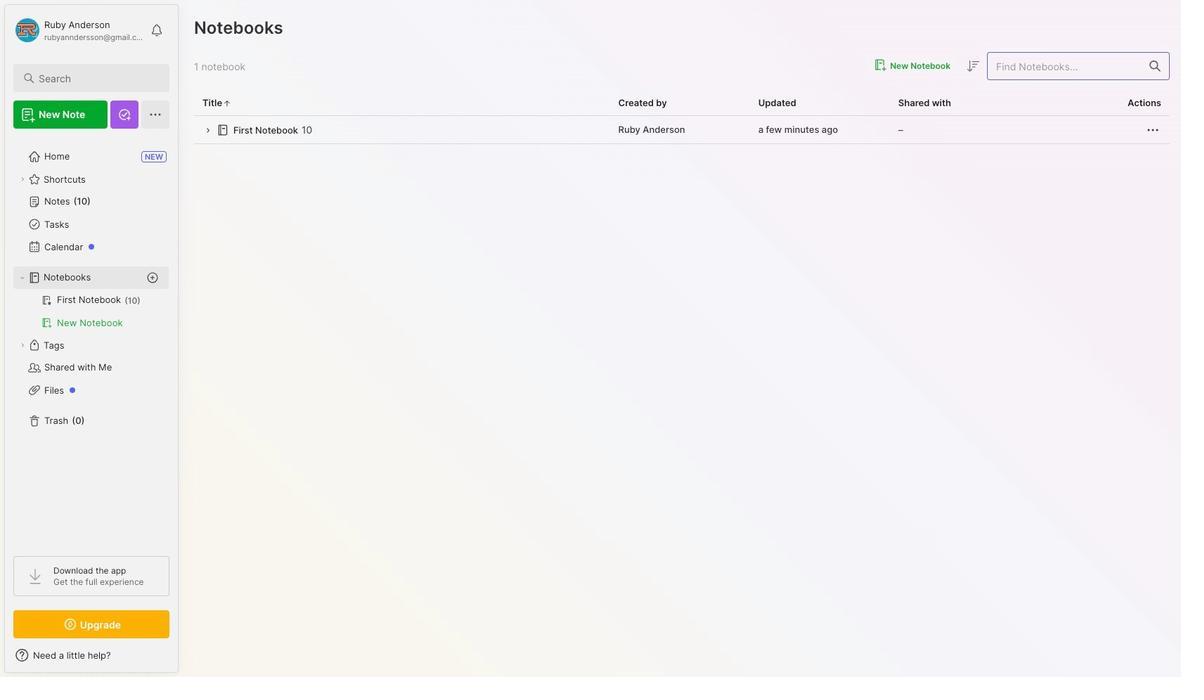 Task type: locate. For each thing, give the bounding box(es) containing it.
More actions field
[[1145, 121, 1162, 138]]

main element
[[0, 0, 183, 677]]

Find Notebooks… text field
[[988, 54, 1141, 78]]

none search field inside main element
[[39, 70, 157, 86]]

arrow image
[[202, 125, 213, 136]]

group inside main element
[[13, 289, 169, 334]]

row
[[194, 116, 1170, 144]]

tree
[[5, 137, 178, 543]]

Sort field
[[965, 58, 982, 75]]

tree inside main element
[[5, 137, 178, 543]]

group
[[13, 289, 169, 334]]

click to collapse image
[[178, 651, 188, 668]]

None search field
[[39, 70, 157, 86]]



Task type: vqa. For each thing, say whether or not it's contained in the screenshot.
'tree' on the left of page within the Main element
no



Task type: describe. For each thing, give the bounding box(es) containing it.
more actions image
[[1145, 121, 1162, 138]]

sort options image
[[965, 58, 982, 75]]

Account field
[[13, 16, 143, 44]]

Search text field
[[39, 72, 157, 85]]

WHAT'S NEW field
[[5, 644, 178, 667]]

expand tags image
[[18, 341, 27, 349]]

expand notebooks image
[[18, 274, 27, 282]]



